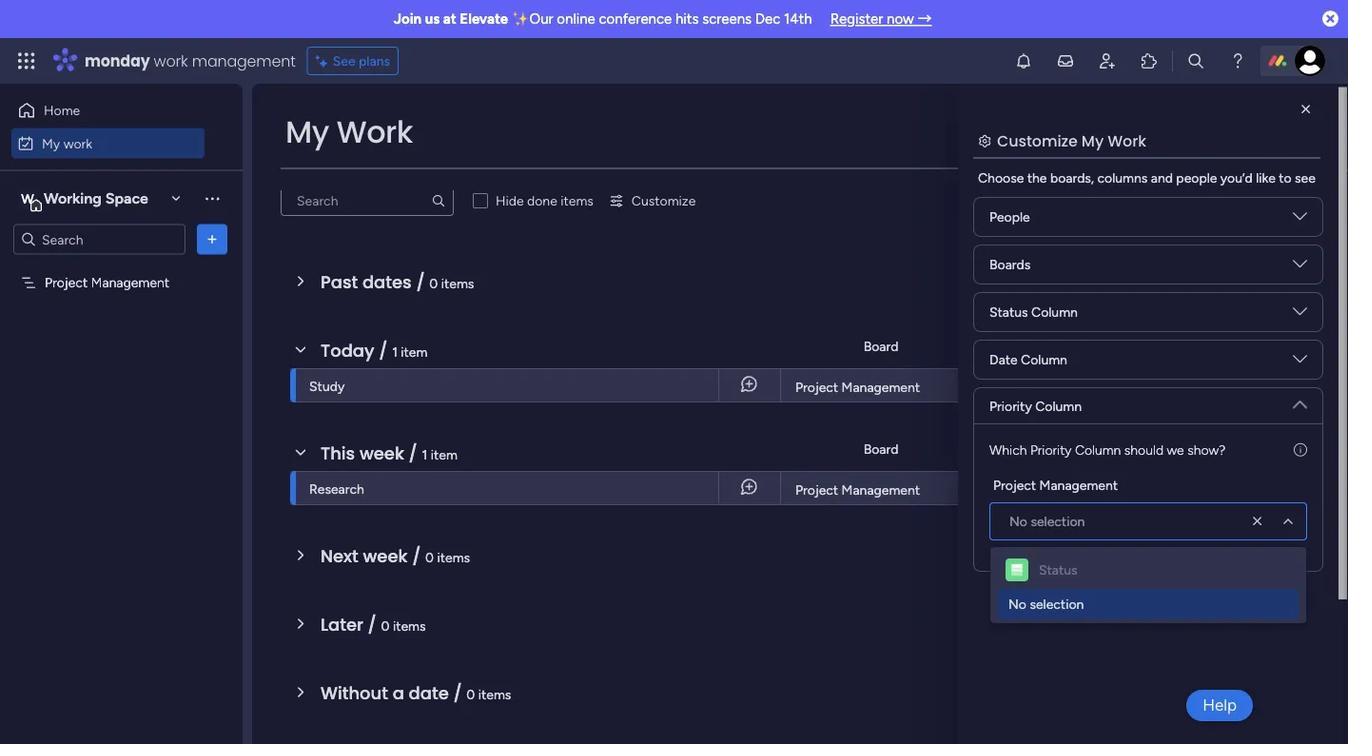 Task type: vqa. For each thing, say whether or not it's contained in the screenshot.
topmost Templates
no



Task type: locate. For each thing, give the bounding box(es) containing it.
group for 1
[[1048, 338, 1085, 354]]

column for status column
[[1031, 304, 1078, 320]]

1 vertical spatial status
[[1039, 562, 1078, 578]]

2 board from the top
[[864, 441, 899, 457]]

work for monday
[[154, 50, 188, 71]]

1 board from the top
[[864, 338, 899, 354]]

0 vertical spatial dapulse dropdown down arrow image
[[1293, 257, 1307, 278]]

online
[[557, 10, 595, 28]]

v2 info image
[[1294, 440, 1307, 460]]

project management group
[[990, 475, 1307, 540]]

group up the project management heading
[[1048, 441, 1085, 457]]

1 right this
[[422, 446, 428, 462]]

date
[[409, 681, 449, 705]]

management for project management group
[[1040, 477, 1118, 493]]

work down home
[[63, 135, 92, 151]]

work
[[154, 50, 188, 71], [63, 135, 92, 151]]

my
[[285, 111, 329, 153], [1082, 130, 1104, 151], [42, 135, 60, 151]]

no
[[1010, 513, 1028, 530], [1009, 596, 1027, 612]]

0 vertical spatial priority
[[990, 398, 1032, 414]]

status
[[990, 304, 1028, 320], [1039, 562, 1078, 578]]

dapulse dropdown down arrow image
[[1293, 209, 1307, 231], [1293, 304, 1307, 326], [1293, 390, 1307, 412]]

project inside heading
[[993, 477, 1036, 493]]

priority down group test
[[990, 398, 1032, 414]]

dapulse dropdown down arrow image for date column
[[1293, 352, 1307, 373]]

work for my
[[63, 135, 92, 151]]

priority
[[990, 398, 1032, 414], [1030, 441, 1072, 458]]

date right the v2 info image
[[1319, 441, 1347, 457]]

2 project management link from the top
[[793, 472, 969, 506]]

1 horizontal spatial work
[[154, 50, 188, 71]]

week
[[360, 441, 404, 465], [363, 544, 408, 568]]

project management link
[[793, 369, 969, 403], [793, 472, 969, 506]]

3 dapulse dropdown down arrow image from the top
[[1293, 390, 1307, 412]]

options image
[[203, 230, 222, 249]]

1 vertical spatial dapulse dropdown down arrow image
[[1293, 304, 1307, 326]]

/
[[416, 270, 425, 294], [379, 338, 388, 363], [409, 441, 418, 465], [412, 544, 421, 568], [368, 612, 377, 637], [453, 681, 462, 705]]

management inside heading
[[1040, 477, 1118, 493]]

selection
[[1031, 513, 1085, 530], [1030, 596, 1084, 612]]

our
[[530, 10, 553, 28]]

dapulse dropdown down arrow image up the v2 info image
[[1293, 352, 1307, 373]]

1 right today
[[392, 343, 398, 360]]

1 dapulse dropdown down arrow image from the top
[[1293, 257, 1307, 278]]

board for 1
[[864, 338, 899, 354]]

customize button
[[601, 186, 703, 216]]

column down "test"
[[1035, 398, 1082, 414]]

week right this
[[360, 441, 404, 465]]

/ right date in the bottom of the page
[[453, 681, 462, 705]]

1 vertical spatial priority
[[1030, 441, 1072, 458]]

0 horizontal spatial 1
[[392, 343, 398, 360]]

main content containing past dates /
[[252, 79, 1348, 744]]

column up group test
[[1021, 352, 1068, 368]]

work up filter dashboard by text search field
[[337, 111, 413, 153]]

research
[[309, 481, 364, 497]]

2 dapulse dropdown down arrow image from the top
[[1293, 304, 1307, 326]]

nov 2
[[1319, 481, 1348, 496]]

0 horizontal spatial item
[[401, 343, 428, 360]]

work inside button
[[63, 135, 92, 151]]

dates
[[362, 270, 412, 294]]

my for my work
[[42, 135, 60, 151]]

2
[[1345, 481, 1348, 496]]

status down do
[[1039, 562, 1078, 578]]

2 dapulse dropdown down arrow image from the top
[[1293, 352, 1307, 373]]

show?
[[1188, 441, 1226, 458]]

1 vertical spatial week
[[363, 544, 408, 568]]

items
[[561, 193, 594, 209], [441, 275, 474, 291], [437, 549, 470, 565], [393, 618, 426, 634], [478, 686, 511, 702]]

to
[[1018, 482, 1031, 498]]

1 vertical spatial dapulse dropdown down arrow image
[[1293, 352, 1307, 373]]

hide done items
[[496, 193, 594, 209]]

my inside button
[[42, 135, 60, 151]]

project management list box
[[0, 263, 243, 556]]

0 vertical spatial work
[[154, 50, 188, 71]]

0 vertical spatial no selection
[[1010, 513, 1085, 530]]

status down boards
[[990, 304, 1028, 320]]

group up "test"
[[1048, 338, 1085, 354]]

2 vertical spatial people
[[1189, 441, 1230, 457]]

1 vertical spatial no selection
[[1009, 596, 1084, 612]]

no selection inside project management group
[[1010, 513, 1085, 530]]

project management
[[45, 275, 169, 291], [795, 379, 920, 395], [993, 477, 1118, 493], [795, 482, 920, 498]]

column left should
[[1075, 441, 1121, 458]]

w
[[21, 190, 34, 206]]

search image
[[431, 193, 446, 208]]

home button
[[11, 95, 205, 126]]

1 vertical spatial people
[[1189, 338, 1230, 354]]

work right monday
[[154, 50, 188, 71]]

0 vertical spatial customize
[[997, 130, 1078, 151]]

workspace image
[[18, 188, 37, 209]]

0 vertical spatial item
[[401, 343, 428, 360]]

without a date / 0 items
[[321, 681, 511, 705]]

item inside this week / 1 item
[[431, 446, 458, 462]]

2 vertical spatial group
[[1048, 441, 1085, 457]]

choose the boards, columns and people you'd like to see
[[978, 170, 1316, 186]]

0 vertical spatial group
[[1048, 338, 1085, 354]]

search everything image
[[1187, 51, 1206, 70]]

next week / 0 items
[[321, 544, 470, 568]]

none search field inside main content
[[281, 186, 454, 216]]

column up date column
[[1031, 304, 1078, 320]]

dapulse dropdown down arrow image for boards
[[1293, 209, 1307, 231]]

date for 1
[[1319, 338, 1347, 354]]

0 vertical spatial week
[[360, 441, 404, 465]]

0 right dates at the top left of the page
[[429, 275, 438, 291]]

register now → link
[[830, 10, 932, 28]]

1 vertical spatial project management link
[[793, 472, 969, 506]]

now
[[887, 10, 914, 28]]

this week / 1 item
[[321, 441, 458, 465]]

home
[[44, 102, 80, 118]]

1 vertical spatial 1
[[422, 446, 428, 462]]

1 dapulse dropdown down arrow image from the top
[[1293, 209, 1307, 231]]

management
[[91, 275, 169, 291], [842, 379, 920, 395], [1040, 477, 1118, 493], [842, 482, 920, 498]]

1 vertical spatial selection
[[1030, 596, 1084, 612]]

done
[[527, 193, 557, 209]]

1 horizontal spatial my
[[285, 111, 329, 153]]

should
[[1124, 441, 1164, 458]]

past dates / 0 items
[[321, 270, 474, 294]]

my inside main content
[[1082, 130, 1104, 151]]

date
[[1319, 338, 1347, 354], [990, 352, 1018, 368], [1319, 441, 1347, 457]]

item
[[401, 343, 428, 360], [431, 446, 458, 462]]

customize
[[997, 130, 1078, 151], [632, 193, 696, 209]]

0 vertical spatial 1
[[392, 343, 398, 360]]

1 vertical spatial item
[[431, 446, 458, 462]]

1 vertical spatial work
[[63, 135, 92, 151]]

people for today /
[[1189, 338, 1230, 354]]

see
[[333, 53, 355, 69]]

0 vertical spatial status
[[990, 304, 1028, 320]]

conference
[[599, 10, 672, 28]]

0 vertical spatial project management link
[[793, 369, 969, 403]]

apps image
[[1140, 51, 1159, 70]]

space
[[105, 189, 148, 207]]

a
[[393, 681, 404, 705]]

0 vertical spatial people
[[990, 209, 1030, 225]]

working
[[44, 189, 102, 207]]

2 horizontal spatial my
[[1082, 130, 1104, 151]]

week right the next
[[363, 544, 408, 568]]

0
[[429, 275, 438, 291], [425, 549, 434, 565], [381, 618, 390, 634], [467, 686, 475, 702]]

1 horizontal spatial work
[[1108, 130, 1147, 151]]

0 right later
[[381, 618, 390, 634]]

my down see plans button at left top
[[285, 111, 329, 153]]

0 horizontal spatial status
[[990, 304, 1028, 320]]

you'd
[[1221, 170, 1253, 186]]

0 vertical spatial selection
[[1031, 513, 1085, 530]]

dapulse dropdown down arrow image
[[1293, 257, 1307, 278], [1293, 352, 1307, 373]]

work
[[337, 111, 413, 153], [1108, 130, 1147, 151]]

no selection
[[1010, 513, 1085, 530], [1009, 596, 1084, 612]]

1 vertical spatial customize
[[632, 193, 696, 209]]

2 vertical spatial dapulse dropdown down arrow image
[[1293, 390, 1307, 412]]

my down home
[[42, 135, 60, 151]]

1 vertical spatial board
[[864, 441, 899, 457]]

like
[[1256, 170, 1276, 186]]

and
[[1151, 170, 1173, 186]]

1 horizontal spatial item
[[431, 446, 458, 462]]

column for priority column
[[1035, 398, 1082, 414]]

monday
[[85, 50, 150, 71]]

1
[[392, 343, 398, 360], [422, 446, 428, 462]]

register now →
[[830, 10, 932, 28]]

priority up the project management heading
[[1030, 441, 1072, 458]]

main content
[[252, 79, 1348, 744]]

group
[[1048, 338, 1085, 354], [1018, 380, 1053, 395], [1048, 441, 1085, 457]]

dapulse dropdown down arrow image down the see
[[1293, 257, 1307, 278]]

0 up later / 0 items
[[425, 549, 434, 565]]

project inside list box
[[45, 275, 88, 291]]

1 project management link from the top
[[793, 369, 969, 403]]

bob builder image
[[1295, 46, 1325, 76]]

work up columns
[[1108, 130, 1147, 151]]

selection inside project management group
[[1031, 513, 1085, 530]]

my up boards,
[[1082, 130, 1104, 151]]

0 vertical spatial no
[[1010, 513, 1028, 530]]

people
[[990, 209, 1030, 225], [1189, 338, 1230, 354], [1189, 441, 1230, 457]]

1 horizontal spatial customize
[[997, 130, 1078, 151]]

0 horizontal spatial my
[[42, 135, 60, 151]]

past
[[321, 270, 358, 294]]

0 vertical spatial dapulse dropdown down arrow image
[[1293, 209, 1307, 231]]

join us at elevate ✨ our online conference hits screens dec 14th
[[394, 10, 812, 28]]

1 horizontal spatial status
[[1039, 562, 1078, 578]]

1 inside this week / 1 item
[[422, 446, 428, 462]]

None search field
[[281, 186, 454, 216]]

option
[[0, 265, 243, 269]]

0 horizontal spatial work
[[63, 135, 92, 151]]

notifications image
[[1014, 51, 1033, 70]]

1 horizontal spatial 1
[[422, 446, 428, 462]]

0 right date in the bottom of the page
[[467, 686, 475, 702]]

group up the priority column
[[1018, 380, 1053, 395]]

0 vertical spatial board
[[864, 338, 899, 354]]

us
[[425, 10, 440, 28]]

to
[[1279, 170, 1292, 186]]

management
[[192, 50, 296, 71]]

0 horizontal spatial customize
[[632, 193, 696, 209]]

/ right dates at the top left of the page
[[416, 270, 425, 294]]

0 inside past dates / 0 items
[[429, 275, 438, 291]]

0 horizontal spatial work
[[337, 111, 413, 153]]

date up oct 31 at the right bottom of the page
[[1319, 338, 1347, 354]]

column
[[1031, 304, 1078, 320], [1021, 352, 1068, 368], [1035, 398, 1082, 414], [1075, 441, 1121, 458]]

customize inside customize button
[[632, 193, 696, 209]]



Task type: describe. For each thing, give the bounding box(es) containing it.
see plans button
[[307, 47, 399, 75]]

customize for customize my work
[[997, 130, 1078, 151]]

at
[[443, 10, 457, 28]]

no inside project management group
[[1010, 513, 1028, 530]]

oct
[[1318, 378, 1338, 393]]

people for this week /
[[1189, 441, 1230, 457]]

plans
[[359, 53, 390, 69]]

which
[[990, 441, 1027, 458]]

hide
[[496, 193, 524, 209]]

31
[[1342, 378, 1348, 393]]

customize my work
[[997, 130, 1147, 151]]

help
[[1203, 696, 1237, 715]]

management inside list box
[[91, 275, 169, 291]]

/ right today
[[379, 338, 388, 363]]

group for /
[[1048, 441, 1085, 457]]

items inside later / 0 items
[[393, 618, 426, 634]]

→
[[918, 10, 932, 28]]

/ right the next
[[412, 544, 421, 568]]

help image
[[1228, 51, 1247, 70]]

which priority column should we show?
[[990, 441, 1226, 458]]

customize for customize
[[632, 193, 696, 209]]

register
[[830, 10, 883, 28]]

join
[[394, 10, 422, 28]]

see plans
[[333, 53, 390, 69]]

dapulse dropdown down arrow image for boards
[[1293, 257, 1307, 278]]

week for this
[[360, 441, 404, 465]]

0 inside without a date / 0 items
[[467, 686, 475, 702]]

boards,
[[1050, 170, 1094, 186]]

date up the priority column
[[990, 352, 1018, 368]]

0 inside later / 0 items
[[381, 618, 390, 634]]

board for /
[[864, 441, 899, 457]]

1 vertical spatial no
[[1009, 596, 1027, 612]]

1 vertical spatial group
[[1018, 380, 1053, 395]]

management for 1st project management link from the bottom
[[842, 482, 920, 498]]

✨
[[512, 10, 526, 28]]

without
[[321, 681, 388, 705]]

people
[[1176, 170, 1217, 186]]

oct 31
[[1318, 378, 1348, 393]]

next
[[321, 544, 358, 568]]

screens
[[702, 10, 752, 28]]

my for my work
[[285, 111, 329, 153]]

today
[[321, 338, 374, 363]]

dec
[[755, 10, 781, 28]]

project management heading
[[993, 475, 1118, 495]]

boards
[[990, 256, 1031, 273]]

workspace options image
[[203, 189, 222, 208]]

this
[[321, 441, 355, 465]]

the
[[1027, 170, 1047, 186]]

my work
[[285, 111, 413, 153]]

today / 1 item
[[321, 338, 428, 363]]

choose
[[978, 170, 1024, 186]]

status column
[[990, 304, 1078, 320]]

working space
[[44, 189, 148, 207]]

project management inside list box
[[45, 275, 169, 291]]

select product image
[[17, 51, 36, 70]]

study
[[309, 378, 345, 394]]

my work button
[[11, 128, 205, 158]]

Filter dashboard by text search field
[[281, 186, 454, 216]]

to do
[[1018, 482, 1050, 498]]

test
[[1056, 380, 1079, 395]]

column for date column
[[1021, 352, 1068, 368]]

nov
[[1319, 481, 1342, 496]]

later
[[321, 612, 363, 637]]

date for /
[[1319, 441, 1347, 457]]

status for status column
[[990, 304, 1028, 320]]

items inside without a date / 0 items
[[478, 686, 511, 702]]

see
[[1295, 170, 1316, 186]]

date column
[[990, 352, 1068, 368]]

/ right later
[[368, 612, 377, 637]]

workspace selection element
[[18, 187, 151, 212]]

inbox image
[[1056, 51, 1075, 70]]

0 inside next week / 0 items
[[425, 549, 434, 565]]

priority column
[[990, 398, 1082, 414]]

/ right this
[[409, 441, 418, 465]]

status for status
[[1039, 562, 1078, 578]]

dapulse dropdown down arrow image for which priority column should we show?
[[1293, 390, 1307, 412]]

1 inside today / 1 item
[[392, 343, 398, 360]]

items inside past dates / 0 items
[[441, 275, 474, 291]]

monday work management
[[85, 50, 296, 71]]

item inside today / 1 item
[[401, 343, 428, 360]]

help button
[[1187, 690, 1253, 721]]

group test
[[1018, 380, 1079, 395]]

v2 done deadline image
[[1273, 376, 1288, 394]]

columns
[[1098, 170, 1148, 186]]

items inside next week / 0 items
[[437, 549, 470, 565]]

project management inside group
[[993, 477, 1118, 493]]

later / 0 items
[[321, 612, 426, 637]]

Search in workspace field
[[40, 228, 159, 250]]

management for 1st project management link
[[842, 379, 920, 395]]

14th
[[784, 10, 812, 28]]

elevate
[[460, 10, 508, 28]]

invite members image
[[1098, 51, 1117, 70]]

do
[[1034, 482, 1050, 498]]

my work
[[42, 135, 92, 151]]

we
[[1167, 441, 1184, 458]]

hits
[[676, 10, 699, 28]]

week for next
[[363, 544, 408, 568]]



